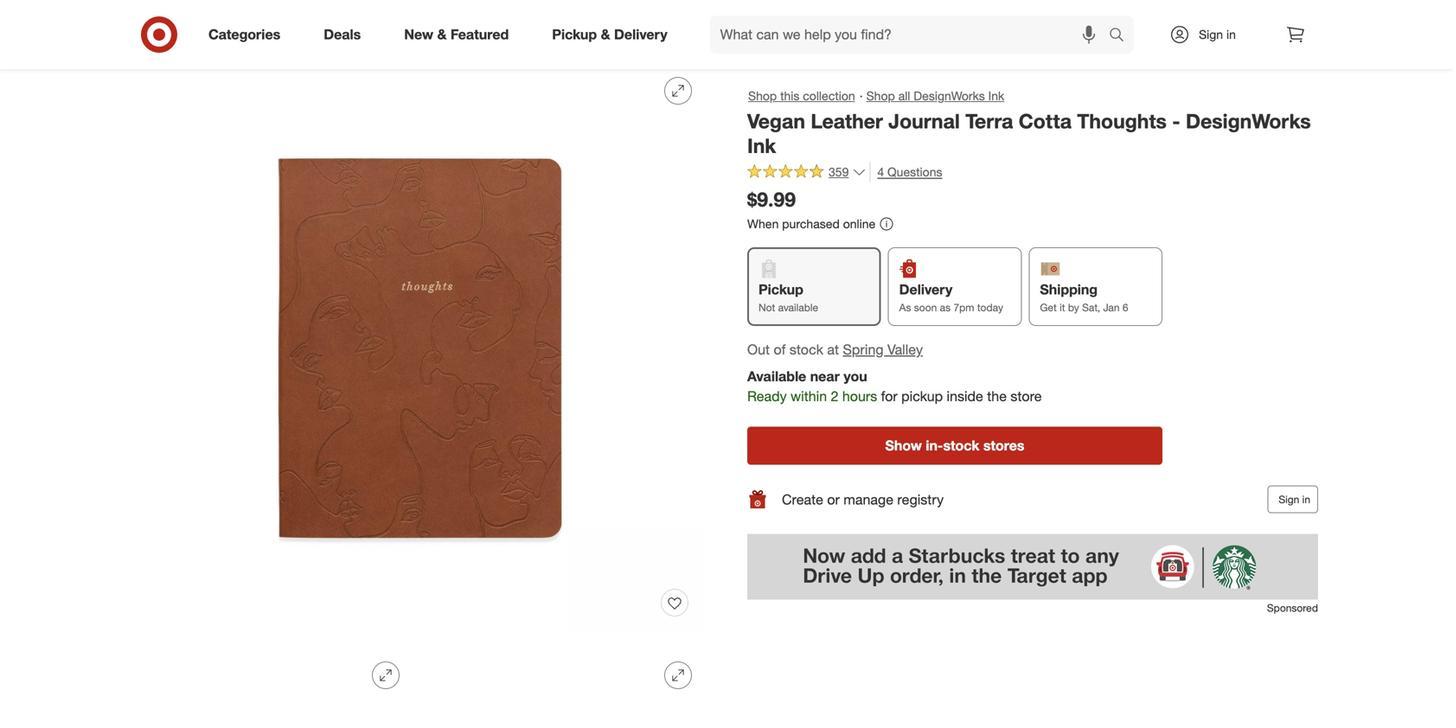 Task type: locate. For each thing, give the bounding box(es) containing it.
sign in link
[[1155, 16, 1263, 54]]

hours
[[843, 388, 877, 405]]

stock for in-
[[943, 438, 980, 454]]

shop
[[748, 88, 777, 103], [867, 88, 895, 103]]

1 shop from the left
[[748, 88, 777, 103]]

What can we help you find? suggestions appear below search field
[[710, 16, 1113, 54]]

target link
[[135, 29, 168, 45]]

pickup inside pickup & delivery link
[[552, 26, 597, 43]]

by
[[1068, 301, 1079, 314]]

it
[[1060, 301, 1065, 314]]

1 horizontal spatial &
[[437, 26, 447, 43]]

delivery
[[614, 26, 668, 43], [899, 281, 953, 298]]

1 horizontal spatial shop
[[867, 88, 895, 103]]

stock
[[790, 341, 824, 358], [943, 438, 980, 454]]

/ left the deals
[[317, 29, 321, 45]]

sign
[[1199, 27, 1223, 42], [1279, 493, 1300, 506]]

0 horizontal spatial /
[[172, 29, 176, 45]]

vegan leather journal terra cotta thoughts - designworks ink
[[747, 109, 1311, 158]]

online
[[843, 216, 876, 232]]

1 horizontal spatial stock
[[943, 438, 980, 454]]

0 vertical spatial stock
[[790, 341, 824, 358]]

when purchased online
[[747, 216, 876, 232]]

stock inside 'button'
[[943, 438, 980, 454]]

target
[[135, 29, 168, 45]]

$9.99
[[747, 187, 796, 211]]

vegan leather journal terra cotta thoughts - designworks ink, 2 of 11 image
[[135, 648, 414, 709]]

show in-stock stores
[[885, 438, 1025, 454]]

&
[[437, 26, 447, 43], [601, 26, 610, 43], [220, 29, 228, 45]]

in
[[1227, 27, 1236, 42], [1303, 493, 1311, 506]]

school
[[179, 29, 217, 45]]

designworks right '-'
[[1186, 109, 1311, 133]]

1 vertical spatial ink
[[747, 134, 776, 158]]

new & featured
[[404, 26, 509, 43]]

shop for shop all designworks ink
[[867, 88, 895, 103]]

4 questions link
[[870, 162, 943, 182]]

target / school & office supplies / journals
[[135, 29, 371, 45]]

store
[[1011, 388, 1042, 405]]

0 horizontal spatial shop
[[748, 88, 777, 103]]

ink up terra
[[988, 88, 1005, 103]]

categories
[[208, 26, 280, 43]]

& for new
[[437, 26, 447, 43]]

1 vertical spatial sign
[[1279, 493, 1300, 506]]

delivery as soon as 7pm today
[[899, 281, 1004, 314]]

1 vertical spatial in
[[1303, 493, 1311, 506]]

pickup for &
[[552, 26, 597, 43]]

1 vertical spatial delivery
[[899, 281, 953, 298]]

image gallery element
[[135, 63, 706, 709]]

sign in
[[1199, 27, 1236, 42], [1279, 493, 1311, 506]]

1 vertical spatial sign in
[[1279, 493, 1311, 506]]

2 / from the left
[[317, 29, 321, 45]]

advertisement region
[[747, 534, 1318, 600]]

stock left stores
[[943, 438, 980, 454]]

shop left this
[[748, 88, 777, 103]]

ink
[[988, 88, 1005, 103], [747, 134, 776, 158]]

all
[[899, 88, 910, 103]]

you
[[844, 368, 868, 385]]

shop left all
[[867, 88, 895, 103]]

out
[[747, 341, 770, 358]]

today
[[977, 301, 1004, 314]]

sat,
[[1082, 301, 1101, 314]]

0 horizontal spatial in
[[1227, 27, 1236, 42]]

& inside pickup & delivery link
[[601, 26, 610, 43]]

1 vertical spatial pickup
[[759, 281, 804, 298]]

near
[[810, 368, 840, 385]]

manage
[[844, 491, 894, 508]]

sign inside sign in button
[[1279, 493, 1300, 506]]

designworks
[[914, 88, 985, 103], [1186, 109, 1311, 133]]

stock left at
[[790, 341, 824, 358]]

359 link
[[747, 162, 866, 183]]

pickup
[[552, 26, 597, 43], [759, 281, 804, 298]]

1 horizontal spatial sign
[[1279, 493, 1300, 506]]

pickup for not
[[759, 281, 804, 298]]

1 horizontal spatial pickup
[[759, 281, 804, 298]]

1 horizontal spatial ink
[[988, 88, 1005, 103]]

1 horizontal spatial sign in
[[1279, 493, 1311, 506]]

0 vertical spatial pickup
[[552, 26, 597, 43]]

shop inside the shop this collection 'link'
[[748, 88, 777, 103]]

leather
[[811, 109, 883, 133]]

pickup inside pickup not available
[[759, 281, 804, 298]]

stock for of
[[790, 341, 824, 358]]

1 horizontal spatial delivery
[[899, 281, 953, 298]]

0 vertical spatial designworks
[[914, 88, 985, 103]]

0 horizontal spatial ink
[[747, 134, 776, 158]]

spring
[[843, 341, 884, 358]]

get
[[1040, 301, 1057, 314]]

sponsored
[[1267, 602, 1318, 615]]

1 horizontal spatial designworks
[[1186, 109, 1311, 133]]

available near you ready within 2 hours for pickup inside the store
[[747, 368, 1042, 405]]

0 vertical spatial in
[[1227, 27, 1236, 42]]

stores
[[984, 438, 1025, 454]]

0 horizontal spatial sign
[[1199, 27, 1223, 42]]

ink inside the vegan leather journal terra cotta thoughts - designworks ink
[[747, 134, 776, 158]]

in-
[[926, 438, 943, 454]]

& inside "new & featured" link
[[437, 26, 447, 43]]

0 horizontal spatial designworks
[[914, 88, 985, 103]]

2 horizontal spatial &
[[601, 26, 610, 43]]

& for pickup
[[601, 26, 610, 43]]

1 horizontal spatial /
[[317, 29, 321, 45]]

this
[[780, 88, 800, 103]]

0 horizontal spatial delivery
[[614, 26, 668, 43]]

designworks up journal
[[914, 88, 985, 103]]

journals link
[[325, 29, 371, 45]]

1 vertical spatial stock
[[943, 438, 980, 454]]

/
[[172, 29, 176, 45], [317, 29, 321, 45]]

4 questions
[[878, 164, 943, 180]]

1 vertical spatial designworks
[[1186, 109, 1311, 133]]

available
[[747, 368, 806, 385]]

ink down vegan
[[747, 134, 776, 158]]

shop this collection
[[748, 88, 855, 103]]

when
[[747, 216, 779, 232]]

2 shop from the left
[[867, 88, 895, 103]]

0 horizontal spatial stock
[[790, 341, 824, 358]]

0 horizontal spatial sign in
[[1199, 27, 1236, 42]]

show in-stock stores button
[[747, 427, 1163, 465]]

/ right target
[[172, 29, 176, 45]]

0 vertical spatial sign in
[[1199, 27, 1236, 42]]

0 horizontal spatial pickup
[[552, 26, 597, 43]]

-
[[1172, 109, 1181, 133]]

shipping
[[1040, 281, 1098, 298]]

0 vertical spatial ink
[[988, 88, 1005, 103]]

0 horizontal spatial &
[[220, 29, 228, 45]]

1 horizontal spatial in
[[1303, 493, 1311, 506]]



Task type: describe. For each thing, give the bounding box(es) containing it.
of
[[774, 341, 786, 358]]

as
[[899, 301, 911, 314]]

create
[[782, 491, 823, 508]]

registry
[[897, 491, 944, 508]]

deals
[[324, 26, 361, 43]]

new
[[404, 26, 433, 43]]

collection
[[803, 88, 855, 103]]

cotta
[[1019, 109, 1072, 133]]

search
[[1101, 28, 1143, 45]]

0 vertical spatial sign
[[1199, 27, 1223, 42]]

within
[[791, 388, 827, 405]]

ready
[[747, 388, 787, 405]]

sign in button
[[1268, 486, 1318, 514]]

deals link
[[309, 16, 383, 54]]

for
[[881, 388, 898, 405]]

purchased
[[782, 216, 840, 232]]

valley
[[888, 341, 923, 358]]

the
[[987, 388, 1007, 405]]

pickup not available
[[759, 281, 818, 314]]

featured
[[451, 26, 509, 43]]

thoughts
[[1077, 109, 1167, 133]]

in inside sign in button
[[1303, 493, 1311, 506]]

available
[[778, 301, 818, 314]]

359
[[829, 164, 849, 179]]

0 vertical spatial delivery
[[614, 26, 668, 43]]

shop for shop this collection
[[748, 88, 777, 103]]

pickup
[[902, 388, 943, 405]]

vegan leather journal terra cotta thoughts - designworks ink, 1 of 11 image
[[135, 63, 706, 634]]

spring valley button
[[843, 340, 923, 360]]

delivery inside delivery as soon as 7pm today
[[899, 281, 953, 298]]

pickup & delivery
[[552, 26, 668, 43]]

questions
[[888, 164, 943, 180]]

in inside the sign in link
[[1227, 27, 1236, 42]]

school & office supplies link
[[179, 29, 314, 45]]

at
[[827, 341, 839, 358]]

supplies
[[267, 29, 314, 45]]

terra
[[966, 109, 1013, 133]]

journals
[[325, 29, 371, 45]]

2
[[831, 388, 839, 405]]

journal
[[889, 109, 960, 133]]

inside
[[947, 388, 983, 405]]

vegan
[[747, 109, 805, 133]]

4
[[878, 164, 884, 180]]

pickup & delivery link
[[537, 16, 689, 54]]

create or manage registry
[[782, 491, 944, 508]]

search button
[[1101, 16, 1143, 57]]

new & featured link
[[390, 16, 531, 54]]

vegan leather journal terra cotta thoughts - designworks ink, 3 of 11 image
[[427, 648, 706, 709]]

6
[[1123, 301, 1129, 314]]

or
[[827, 491, 840, 508]]

jan
[[1103, 301, 1120, 314]]

shop this collection link
[[747, 87, 856, 106]]

categories link
[[194, 16, 302, 54]]

shipping get it by sat, jan 6
[[1040, 281, 1129, 314]]

designworks inside the vegan leather journal terra cotta thoughts - designworks ink
[[1186, 109, 1311, 133]]

1 / from the left
[[172, 29, 176, 45]]

soon
[[914, 301, 937, 314]]

office
[[231, 29, 263, 45]]

sign in inside button
[[1279, 493, 1311, 506]]

as
[[940, 301, 951, 314]]

shop all designworks ink
[[867, 88, 1005, 103]]

7pm
[[954, 301, 975, 314]]

show
[[885, 438, 922, 454]]

not
[[759, 301, 775, 314]]

out of stock at spring valley
[[747, 341, 923, 358]]



Task type: vqa. For each thing, say whether or not it's contained in the screenshot.
School
yes



